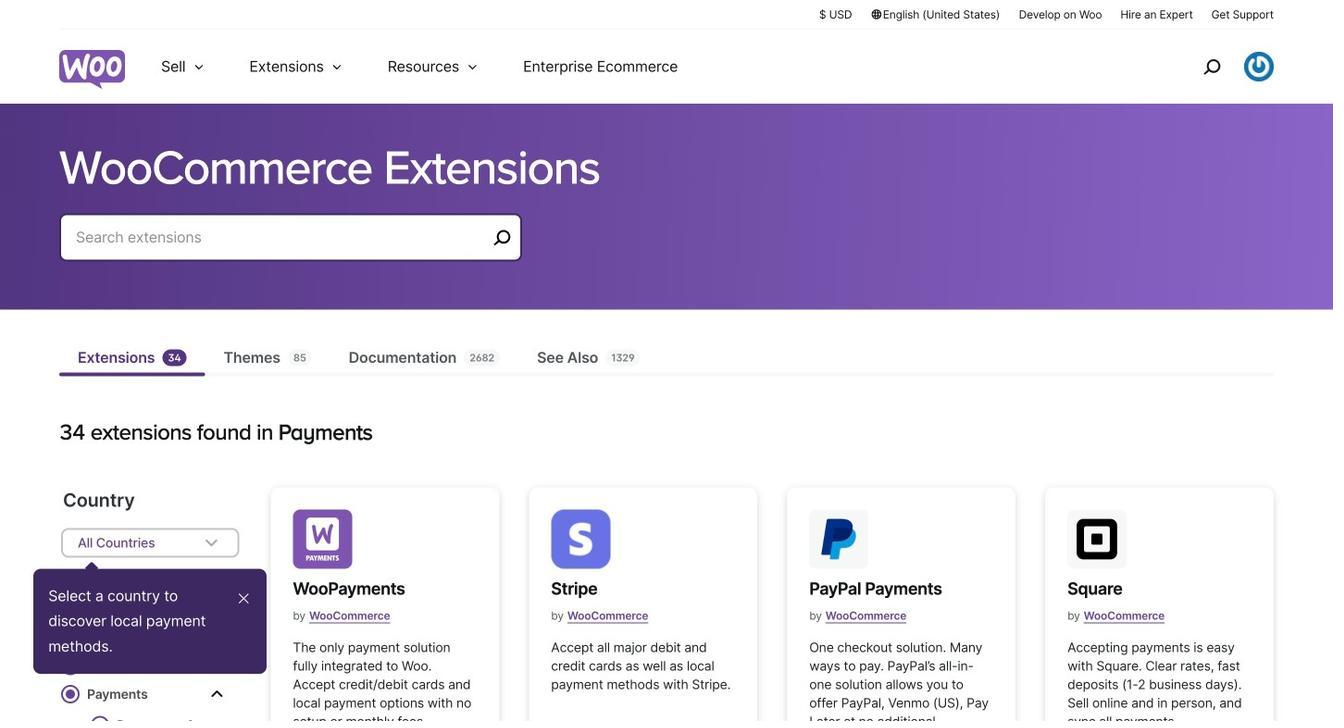 Task type: describe. For each thing, give the bounding box(es) containing it.
close tooltip image
[[233, 587, 255, 610]]

service navigation menu element
[[1164, 37, 1274, 97]]

show subcategories image
[[211, 686, 223, 701]]



Task type: vqa. For each thing, say whether or not it's contained in the screenshot.
Support "Link"
no



Task type: locate. For each thing, give the bounding box(es) containing it.
search image
[[1197, 52, 1227, 81]]

Filter countries field
[[61, 528, 239, 558]]

None search field
[[59, 213, 522, 284]]

open account menu image
[[1244, 52, 1274, 81]]

Search extensions search field
[[76, 224, 487, 250]]

angle down image
[[200, 532, 223, 554]]



